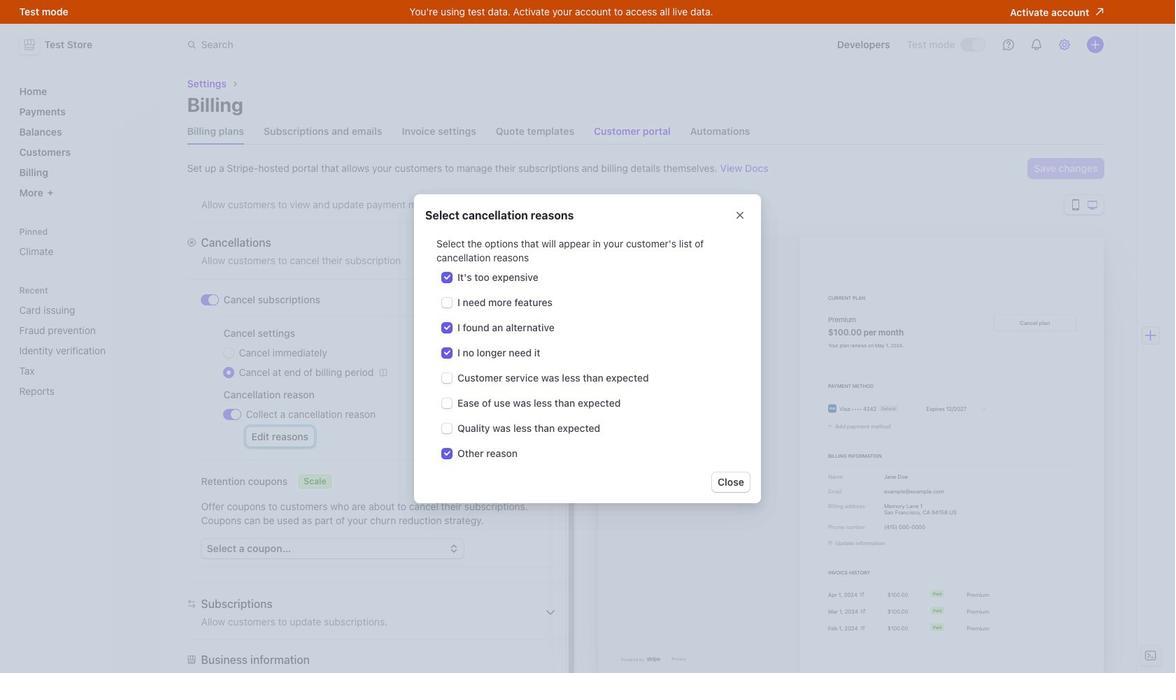 Task type: locate. For each thing, give the bounding box(es) containing it.
tab list
[[187, 119, 1104, 145]]

close image
[[736, 211, 744, 219]]

pinned element
[[14, 227, 151, 263]]

recent element
[[14, 285, 151, 403], [14, 299, 151, 403]]

alert dialog
[[414, 194, 761, 503]]

1 recent element from the top
[[14, 285, 151, 403]]

None search field
[[179, 32, 573, 58]]

stripe image
[[647, 657, 660, 663]]



Task type: describe. For each thing, give the bounding box(es) containing it.
2 recent element from the top
[[14, 299, 151, 403]]

core navigation links element
[[14, 80, 151, 204]]



Task type: vqa. For each thing, say whether or not it's contained in the screenshot.
Pinned element
yes



